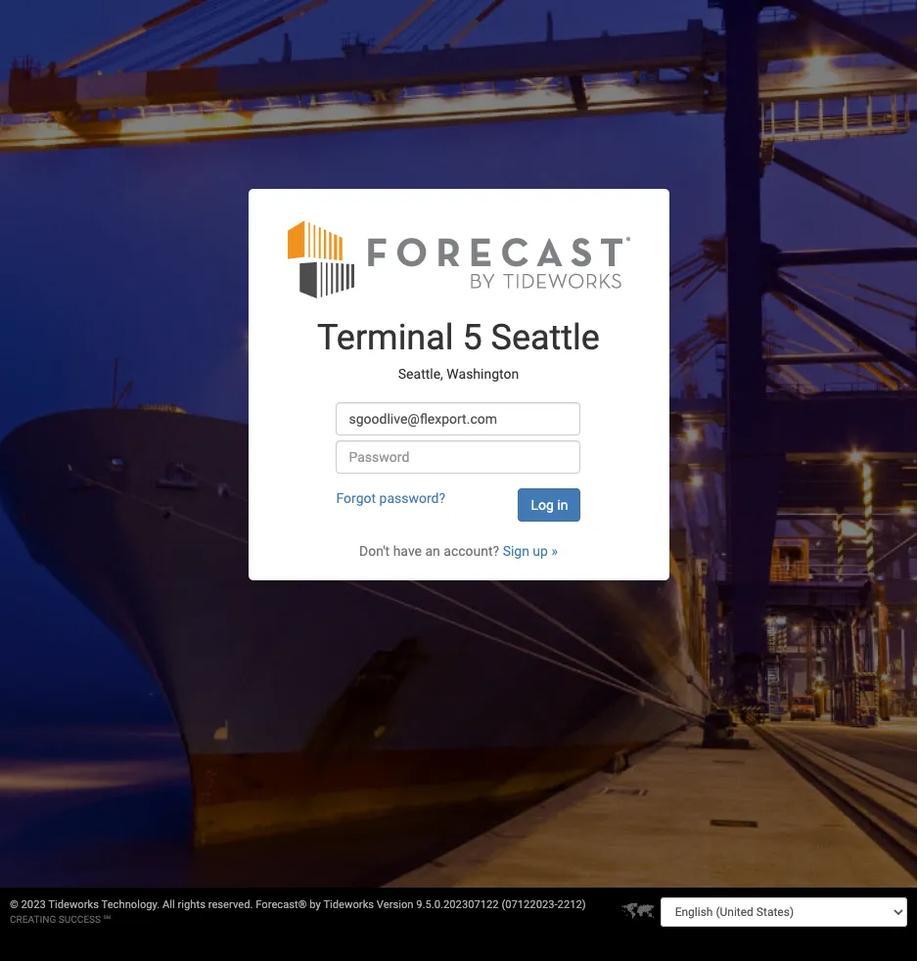 Task type: locate. For each thing, give the bounding box(es) containing it.
forecast®
[[256, 899, 307, 911]]

rights
[[178, 899, 206, 911]]

2 tideworks from the left
[[323, 899, 374, 911]]

forgot password? log in
[[336, 490, 568, 513]]

don't
[[359, 543, 390, 559]]

1 tideworks from the left
[[48, 899, 99, 911]]

2212)
[[558, 899, 586, 911]]

»
[[552, 543, 558, 559]]

washington
[[447, 367, 519, 382]]

up
[[533, 543, 548, 559]]

Email or username text field
[[336, 402, 581, 435]]

9.5.0.202307122
[[416, 899, 499, 911]]

tideworks right by
[[323, 899, 374, 911]]

sign
[[503, 543, 530, 559]]

terminal
[[317, 317, 454, 358]]

tideworks
[[48, 899, 99, 911], [323, 899, 374, 911]]

reserved.
[[208, 899, 253, 911]]

©
[[10, 899, 18, 911]]

have
[[393, 543, 422, 559]]

forgot password? link
[[336, 490, 446, 506]]

an
[[425, 543, 440, 559]]

1 horizontal spatial tideworks
[[323, 899, 374, 911]]

success
[[58, 914, 101, 925]]

by
[[310, 899, 321, 911]]

0 horizontal spatial tideworks
[[48, 899, 99, 911]]

account?
[[444, 543, 499, 559]]

tideworks up success at the bottom left of the page
[[48, 899, 99, 911]]



Task type: vqa. For each thing, say whether or not it's contained in the screenshot.
bottom "EXPORT"
no



Task type: describe. For each thing, give the bounding box(es) containing it.
in
[[557, 497, 568, 513]]

log in button
[[518, 488, 581, 522]]

version
[[377, 899, 414, 911]]

technology.
[[101, 899, 160, 911]]

seattle
[[491, 317, 600, 358]]

forgot
[[336, 490, 376, 506]]

forecast® by tideworks image
[[287, 218, 630, 299]]

seattle,
[[398, 367, 443, 382]]

Password password field
[[336, 440, 581, 474]]

(07122023-
[[502, 899, 558, 911]]

password?
[[379, 490, 446, 506]]

log
[[531, 497, 554, 513]]

don't have an account? sign up »
[[359, 543, 558, 559]]

5
[[463, 317, 482, 358]]

℠
[[103, 914, 111, 925]]

terminal 5 seattle seattle, washington
[[317, 317, 600, 382]]

all
[[163, 899, 175, 911]]

sign up » link
[[503, 543, 558, 559]]

© 2023 tideworks technology. all rights reserved. forecast® by tideworks version 9.5.0.202307122 (07122023-2212) creating success ℠
[[10, 899, 586, 925]]

creating
[[10, 914, 56, 925]]

2023
[[21, 899, 46, 911]]



